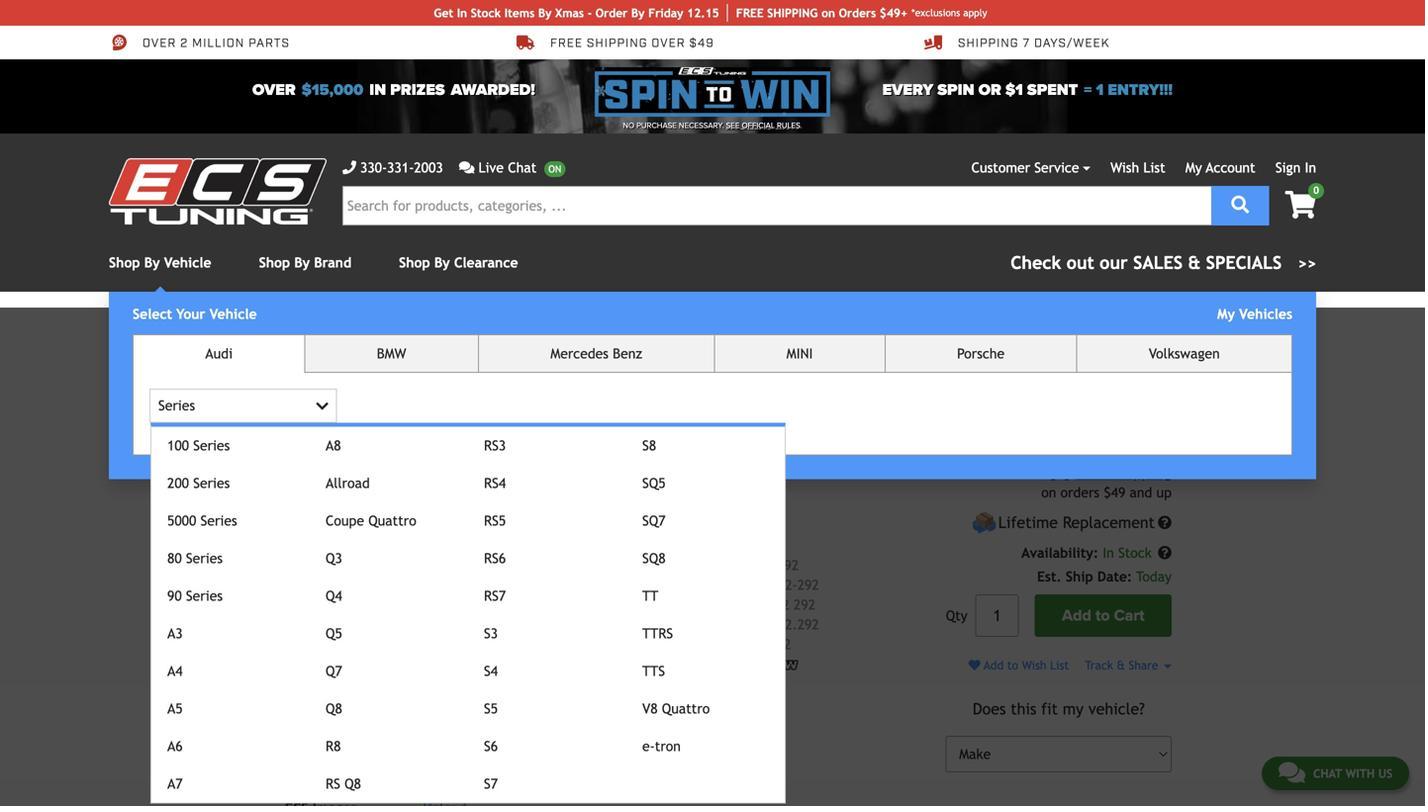 Task type: describe. For each thing, give the bounding box(es) containing it.
shop by vehicle
[[109, 255, 211, 271]]

shop for shop by vehicle
[[109, 255, 140, 271]]

free for shipping
[[551, 35, 583, 51]]

80 series
[[167, 551, 223, 567]]

s6
[[484, 739, 498, 755]]

shop for shop by brand
[[259, 255, 290, 271]]

home page
[[270, 323, 329, 337]]

apply
[[964, 7, 988, 18]]

shipping 7 days/week link
[[925, 34, 1110, 51]]

sign in link
[[1276, 160, 1317, 176]]

vehicles
[[1240, 306, 1293, 322]]

free shipping over $49 link
[[517, 34, 715, 51]]

2003
[[414, 160, 443, 176]]

5000
[[167, 513, 196, 529]]

ship
[[768, 6, 792, 20]]

chat with us
[[1314, 767, 1393, 781]]

to for add to cart
[[1096, 607, 1111, 626]]

shop by clearance link
[[399, 255, 518, 271]]

mercedes benz
[[551, 346, 643, 362]]

0 vertical spatial chat
[[508, 160, 537, 176]]

0 horizontal spatial q8
[[326, 702, 342, 717]]

ecs
[[637, 637, 661, 653]]

34.35.6.792.292 ecs part
[[637, 617, 820, 653]]

please tap 'select' to pick a vehicle
[[945, 329, 1169, 344]]

sq7
[[643, 513, 666, 529]]

$49+
[[880, 6, 908, 20]]

35-
[[739, 578, 759, 593]]

select for select your vehicle
[[133, 306, 172, 322]]

availability:
[[1022, 546, 1099, 562]]

q5
[[326, 626, 342, 642]]

a
[[1112, 329, 1120, 344]]

mfg
[[638, 558, 661, 574]]

my for my account
[[1186, 160, 1203, 176]]

stock for get
[[471, 6, 501, 20]]

rs3
[[484, 438, 506, 454]]

million
[[192, 35, 245, 51]]

6-
[[759, 578, 771, 593]]

1 part from the top
[[665, 558, 691, 574]]

series for 100 series
[[193, 438, 230, 454]]

0 vertical spatial $49
[[690, 35, 715, 51]]

fit
[[1042, 700, 1058, 719]]

over
[[652, 35, 686, 51]]

part inside 34.35.6.792.292 ecs part
[[665, 637, 691, 653]]

0
[[1314, 185, 1320, 196]]

by left xmas
[[539, 6, 552, 20]]

does
[[973, 700, 1006, 719]]

should
[[624, 453, 666, 469]]

coupe quattro
[[326, 513, 417, 529]]

get
[[434, 6, 454, 20]]

sales & specials link
[[1011, 250, 1317, 276]]

or
[[979, 81, 1002, 100]]

5000 series
[[167, 513, 237, 529]]

replacement
[[1063, 514, 1156, 532]]

days/week
[[1035, 35, 1110, 51]]

tron
[[655, 739, 681, 755]]

s3
[[484, 626, 498, 642]]

necessary.
[[679, 121, 724, 131]]

get in stock items by xmas - order by friday 12.15
[[434, 6, 720, 20]]

on inside free shipping on orders $49 and up
[[1042, 485, 1057, 501]]

e-
[[643, 739, 655, 755]]

up
[[1157, 485, 1172, 501]]

free ship ping on orders $49+ *exclusions apply
[[736, 6, 988, 20]]

&
[[1189, 253, 1201, 273]]

xmas
[[556, 6, 584, 20]]

this product is lifetime replacement eligible image
[[973, 511, 997, 536]]

heart image
[[969, 660, 981, 672]]

live chat link
[[459, 157, 566, 178]]

rs q8
[[326, 777, 361, 793]]

1 vertical spatial bmw
[[377, 346, 407, 362]]

$49 inside free shipping on orders $49 and up
[[1104, 485, 1126, 501]]

a5
[[167, 702, 183, 717]]

add for add to cart
[[1063, 607, 1092, 626]]

34 35 6 792 292
[[719, 597, 816, 613]]

in for sign
[[1305, 160, 1317, 176]]

live chat
[[479, 160, 537, 176]]

es#2503552 - 34356792292 - rear brake pad wear sensor - should be replaced each time brake pads are replaced. - genuine bmw - bmw image
[[253, 383, 593, 638]]

shipping
[[587, 35, 648, 51]]

over for over 2 million parts
[[143, 35, 176, 51]]

1 horizontal spatial wish
[[1111, 160, 1140, 176]]

1 vertical spatial wish
[[1022, 659, 1047, 673]]

34-35-6-792-292
[[719, 578, 820, 593]]

series for 90 series
[[186, 589, 223, 604]]

free shipping over $49
[[551, 35, 715, 51]]

every spin or $1 spent = 1 entry!!!
[[883, 81, 1173, 100]]

series up 100
[[158, 398, 195, 414]]

shipping inside 'link'
[[958, 35, 1019, 51]]

s5
[[484, 702, 498, 717]]

account
[[1207, 160, 1256, 176]]

in for get
[[457, 6, 468, 20]]

over for over $15,000 in prizes
[[252, 81, 296, 100]]

coupe
[[326, 513, 364, 529]]

see official rules link
[[726, 120, 801, 132]]

tab list containing audi
[[133, 335, 1293, 805]]

over $15,000 in prizes
[[252, 81, 445, 100]]

s4
[[484, 664, 498, 680]]

date:
[[1098, 569, 1133, 585]]

0 vertical spatial bmw
[[390, 323, 415, 337]]

a4
[[167, 664, 183, 680]]

by for shop by vehicle
[[144, 255, 160, 271]]

clearance
[[454, 255, 518, 271]]

rear
[[624, 382, 675, 410]]

mercedes
[[551, 346, 609, 362]]

star image
[[659, 515, 676, 532]]

my account link
[[1186, 160, 1256, 176]]

0 vertical spatial on
[[822, 6, 836, 20]]

are
[[886, 453, 906, 469]]

to for add to wish list
[[1008, 659, 1019, 673]]

34356792292
[[719, 558, 799, 574]]

my for my vehicles
[[1218, 306, 1236, 322]]

0 vertical spatial to
[[1065, 329, 1078, 344]]

by for shop by clearance
[[435, 255, 450, 271]]

no purchase necessary. see official rules .
[[623, 121, 803, 131]]

genuine bmw link
[[343, 323, 425, 337]]

pick
[[1081, 329, 1108, 344]]

90
[[167, 589, 182, 604]]

in for availability:
[[1103, 546, 1115, 562]]

*exclusions
[[912, 7, 961, 18]]

page
[[304, 323, 329, 337]]

sign
[[1276, 160, 1301, 176]]

each
[[748, 453, 777, 469]]

rear brake pad wear sensor
[[624, 382, 856, 436]]



Task type: locate. For each thing, give the bounding box(es) containing it.
0 horizontal spatial over
[[143, 35, 176, 51]]

1 vertical spatial select
[[1118, 329, 1153, 342]]

1 vertical spatial part
[[665, 637, 691, 653]]

2 horizontal spatial in
[[1305, 160, 1317, 176]]

1 vertical spatial vehicle
[[210, 306, 257, 322]]

add for add to wish list
[[984, 659, 1004, 673]]

2
[[180, 35, 188, 51]]

est. ship date: today
[[1038, 569, 1172, 585]]

330-331-2003 link
[[343, 157, 443, 178]]

bmw down genuine bmw link
[[377, 346, 407, 362]]

vehicle
[[1123, 329, 1169, 344]]

34-
[[719, 578, 739, 593]]

1 horizontal spatial select
[[1118, 329, 1153, 342]]

order
[[596, 6, 628, 20]]

free up orders
[[1076, 463, 1108, 481]]

None text field
[[976, 595, 1020, 638]]

$49
[[690, 35, 715, 51], [1104, 485, 1126, 501]]

free for shipping
[[1076, 463, 1108, 481]]

a7
[[167, 777, 183, 793]]

add to cart
[[1063, 607, 1145, 626]]

0 horizontal spatial on
[[822, 6, 836, 20]]

792-
[[771, 578, 798, 593]]

1 horizontal spatial chat
[[1314, 767, 1343, 781]]

service
[[1035, 160, 1080, 176]]

stock for availability:
[[1119, 546, 1152, 562]]

rs4
[[484, 476, 506, 492]]

q8 right rs
[[345, 777, 361, 793]]

select right pick
[[1118, 329, 1153, 342]]

1 horizontal spatial stock
[[1119, 546, 1152, 562]]

quattro for v8 quattro
[[662, 702, 710, 717]]

q8 down q7
[[326, 702, 342, 717]]

friday
[[649, 6, 684, 20]]

stock left items in the top left of the page
[[471, 6, 501, 20]]

0 horizontal spatial wish
[[1022, 659, 1047, 673]]

question circle image for lifetime replacement
[[1159, 517, 1172, 530]]

sign in
[[1276, 160, 1317, 176]]

home page link
[[270, 323, 339, 337]]

on right ping
[[822, 6, 836, 20]]

select for select
[[1118, 329, 1153, 342]]

list up 'does this fit my vehicle?'
[[1051, 659, 1070, 673]]

1 vertical spatial in
[[1305, 160, 1317, 176]]

$49 left and
[[1104, 485, 1126, 501]]

official
[[742, 121, 775, 131]]

1 horizontal spatial add
[[1063, 607, 1092, 626]]

shop by brand link
[[259, 255, 352, 271]]

shopping cart image
[[1286, 191, 1317, 219]]

Search text field
[[343, 186, 1212, 226]]

customer service button
[[972, 157, 1091, 178]]

331-
[[387, 160, 414, 176]]

ecs tuning image
[[109, 158, 327, 225]]

wish up this
[[1022, 659, 1047, 673]]

today
[[1137, 569, 1172, 585]]

1 horizontal spatial shipping
[[1113, 463, 1172, 481]]

0 vertical spatial quattro
[[369, 513, 417, 529]]

rs
[[326, 777, 341, 793]]

0 horizontal spatial list
[[1051, 659, 1070, 673]]

1 horizontal spatial quattro
[[662, 702, 710, 717]]

0 vertical spatial q8
[[326, 702, 342, 717]]

brake
[[682, 382, 745, 410]]

entry!!!
[[1108, 81, 1173, 100]]

0 vertical spatial free
[[551, 35, 583, 51]]

benz
[[613, 346, 643, 362]]

1 vertical spatial $49
[[1104, 485, 1126, 501]]

to left pick
[[1065, 329, 1078, 344]]

be
[[670, 453, 685, 469]]

add right heart image
[[984, 659, 1004, 673]]

customer service
[[972, 160, 1080, 176]]

1 vertical spatial on
[[1042, 485, 1057, 501]]

chat left "with" at the bottom right of the page
[[1314, 767, 1343, 781]]

tab list
[[133, 335, 1293, 805]]

0 horizontal spatial in
[[457, 6, 468, 20]]

3 shop from the left
[[399, 255, 430, 271]]

0 vertical spatial add
[[1063, 607, 1092, 626]]

tt
[[643, 589, 659, 604]]

series right 200
[[193, 476, 230, 492]]

pad
[[752, 382, 792, 410]]

add to cart button
[[1035, 595, 1172, 638]]

bmw
[[390, 323, 415, 337], [377, 346, 407, 362]]

part right mfg
[[665, 558, 691, 574]]

=
[[1085, 81, 1093, 100]]

part
[[665, 558, 691, 574], [665, 637, 691, 653]]

1 vertical spatial question circle image
[[1159, 547, 1172, 561]]

with
[[1346, 767, 1375, 781]]

1 horizontal spatial list
[[1144, 160, 1166, 176]]

question circle image down up
[[1159, 517, 1172, 530]]

wish list
[[1111, 160, 1166, 176]]

over inside "link"
[[143, 35, 176, 51]]

q7
[[326, 664, 342, 680]]

1
[[1097, 81, 1104, 100]]

over down parts at the top of the page
[[252, 81, 296, 100]]

quattro for coupe quattro
[[369, 513, 417, 529]]

shop for shop by clearance
[[399, 255, 430, 271]]

tap
[[991, 329, 1011, 344]]

free down xmas
[[551, 35, 583, 51]]

by right "order"
[[632, 6, 645, 20]]

series right 5000
[[201, 513, 237, 529]]

1 vertical spatial free
[[1076, 463, 1108, 481]]

7
[[1023, 35, 1031, 51]]

q4
[[326, 589, 342, 604]]

shipping
[[958, 35, 1019, 51], [1113, 463, 1172, 481]]

and
[[1130, 485, 1153, 501]]

rs6
[[484, 551, 506, 567]]

shop up select your vehicle
[[109, 255, 140, 271]]

shipping down apply
[[958, 35, 1019, 51]]

over left 2
[[143, 35, 176, 51]]

add inside add to cart button
[[1063, 607, 1092, 626]]

items
[[505, 6, 535, 20]]

1 horizontal spatial free
[[1076, 463, 1108, 481]]

0 horizontal spatial $49
[[690, 35, 715, 51]]

1 vertical spatial quattro
[[662, 702, 710, 717]]

series right 80
[[186, 551, 223, 567]]

1 horizontal spatial to
[[1065, 329, 1078, 344]]

quattro right coupe
[[369, 513, 417, 529]]

by for shop by brand
[[294, 255, 310, 271]]

wish list link
[[1111, 160, 1166, 176]]

1 vertical spatial q8
[[345, 777, 361, 793]]

shipping 7 days/week
[[958, 35, 1110, 51]]

1 vertical spatial to
[[1096, 607, 1111, 626]]

in right the get
[[457, 6, 468, 20]]

2 vertical spatial in
[[1103, 546, 1115, 562]]

series right 100
[[193, 438, 230, 454]]

phone image
[[343, 161, 356, 175]]

vehicle for shop by vehicle
[[164, 255, 211, 271]]

0 vertical spatial shipping
[[958, 35, 1019, 51]]

q3
[[326, 551, 342, 567]]

1 vertical spatial stock
[[1119, 546, 1152, 562]]

in up est. ship date: today
[[1103, 546, 1115, 562]]

1 horizontal spatial shop
[[259, 255, 290, 271]]

0 horizontal spatial select
[[133, 306, 172, 322]]

spent
[[1028, 81, 1079, 100]]

over 2 million parts link
[[109, 34, 290, 51]]

1 vertical spatial chat
[[1314, 767, 1343, 781]]

0 vertical spatial select
[[133, 306, 172, 322]]

1 horizontal spatial $49
[[1104, 485, 1126, 501]]

0 link
[[1270, 183, 1325, 221]]

2 question circle image from the top
[[1159, 547, 1172, 561]]

0 horizontal spatial shipping
[[958, 35, 1019, 51]]

series for 5000 series
[[201, 513, 237, 529]]

2 part from the top
[[665, 637, 691, 653]]

2 vertical spatial to
[[1008, 659, 1019, 673]]

allroad
[[326, 476, 370, 492]]

parts
[[249, 35, 290, 51]]

0 horizontal spatial my
[[1186, 160, 1203, 176]]

0 vertical spatial list
[[1144, 160, 1166, 176]]

$49 down the 12.15
[[690, 35, 715, 51]]

brake
[[814, 453, 849, 469]]

1 horizontal spatial on
[[1042, 485, 1057, 501]]

chat right live
[[508, 160, 537, 176]]

series right 90
[[186, 589, 223, 604]]

in
[[457, 6, 468, 20], [1305, 160, 1317, 176], [1103, 546, 1115, 562]]

mini
[[787, 346, 813, 362]]

0 vertical spatial over
[[143, 35, 176, 51]]

sq5
[[643, 476, 666, 492]]

shop left 'brand'
[[259, 255, 290, 271]]

select left the your
[[133, 306, 172, 322]]

2 horizontal spatial shop
[[399, 255, 430, 271]]

please
[[945, 329, 988, 344]]

1 vertical spatial add
[[984, 659, 1004, 673]]

shipping inside free shipping on orders $49 and up
[[1113, 463, 1172, 481]]

pads
[[853, 453, 882, 469]]

vehicle for select your vehicle
[[210, 306, 257, 322]]

free shipping image
[[1049, 467, 1072, 481]]

vehicle up the your
[[164, 255, 211, 271]]

stock up the today
[[1119, 546, 1152, 562]]

1 horizontal spatial my
[[1218, 306, 1236, 322]]

0 vertical spatial wish
[[1111, 160, 1140, 176]]

add down ship
[[1063, 607, 1092, 626]]

bmw right genuine
[[390, 323, 415, 337]]

0 vertical spatial stock
[[471, 6, 501, 20]]

1 horizontal spatial over
[[252, 81, 296, 100]]

replaced.
[[624, 473, 684, 489]]

90 series
[[167, 589, 223, 604]]

0 horizontal spatial shop
[[109, 255, 140, 271]]

34.35.6.792.292
[[719, 617, 820, 633]]

search image
[[1232, 196, 1250, 214]]

my left 'vehicles'
[[1218, 306, 1236, 322]]

shop left clearance
[[399, 255, 430, 271]]

1 vertical spatial list
[[1051, 659, 1070, 673]]

genuine bmw image
[[719, 661, 798, 671]]

shipping up and
[[1113, 463, 1172, 481]]

wish right service
[[1111, 160, 1140, 176]]

330-
[[360, 160, 387, 176]]

to inside button
[[1096, 607, 1111, 626]]

1 shop from the left
[[109, 255, 140, 271]]

0 horizontal spatial stock
[[471, 6, 501, 20]]

question circle image
[[1159, 517, 1172, 530], [1159, 547, 1172, 561]]

1 vertical spatial shipping
[[1113, 463, 1172, 481]]

by left 'brand'
[[294, 255, 310, 271]]

by left clearance
[[435, 255, 450, 271]]

0 vertical spatial question circle image
[[1159, 517, 1172, 530]]

see
[[726, 121, 740, 131]]

0 vertical spatial part
[[665, 558, 691, 574]]

2 shop from the left
[[259, 255, 290, 271]]

0 vertical spatial in
[[457, 6, 468, 20]]

question circle image for in stock
[[1159, 547, 1172, 561]]

my
[[1063, 700, 1084, 719]]

2 horizontal spatial to
[[1096, 607, 1111, 626]]

sales & specials
[[1134, 253, 1283, 273]]

shop by clearance
[[399, 255, 518, 271]]

comments image
[[459, 161, 475, 175]]

vehicle?
[[1089, 700, 1146, 719]]

0 horizontal spatial free
[[551, 35, 583, 51]]

0 horizontal spatial quattro
[[369, 513, 417, 529]]

series
[[158, 398, 195, 414], [193, 438, 230, 454], [193, 476, 230, 492], [201, 513, 237, 529], [186, 551, 223, 567], [186, 589, 223, 604]]

my left account
[[1186, 160, 1203, 176]]

quattro right v8
[[662, 702, 710, 717]]

to right heart image
[[1008, 659, 1019, 673]]

1 question circle image from the top
[[1159, 517, 1172, 530]]

in right sign
[[1305, 160, 1317, 176]]

vehicle up audi
[[210, 306, 257, 322]]

1 horizontal spatial in
[[1103, 546, 1115, 562]]

0 horizontal spatial add
[[984, 659, 1004, 673]]

1 vertical spatial over
[[252, 81, 296, 100]]

brand
[[314, 255, 352, 271]]

star image
[[642, 515, 659, 532]]

1 horizontal spatial q8
[[345, 777, 361, 793]]

series for 200 series
[[193, 476, 230, 492]]

series for 80 series
[[186, 551, 223, 567]]

12.15
[[687, 6, 720, 20]]

to left cart
[[1096, 607, 1111, 626]]

s7
[[484, 777, 498, 793]]

on down free shipping image
[[1042, 485, 1057, 501]]

ecs tuning 'spin to win' contest logo image
[[595, 67, 831, 117]]

0 horizontal spatial to
[[1008, 659, 1019, 673]]

list left my account link
[[1144, 160, 1166, 176]]

0 vertical spatial vehicle
[[164, 255, 211, 271]]

0 vertical spatial my
[[1186, 160, 1203, 176]]

question circle image up the today
[[1159, 547, 1172, 561]]

1 vertical spatial my
[[1218, 306, 1236, 322]]

s8
[[643, 438, 657, 454]]

tts
[[643, 664, 665, 680]]

0 horizontal spatial chat
[[508, 160, 537, 176]]

part right ecs
[[665, 637, 691, 653]]

by up select your vehicle
[[144, 255, 160, 271]]

vehicle
[[164, 255, 211, 271], [210, 306, 257, 322]]

free inside free shipping on orders $49 and up
[[1076, 463, 1108, 481]]

mfg part
[[638, 558, 691, 574]]



Task type: vqa. For each thing, say whether or not it's contained in the screenshot.


